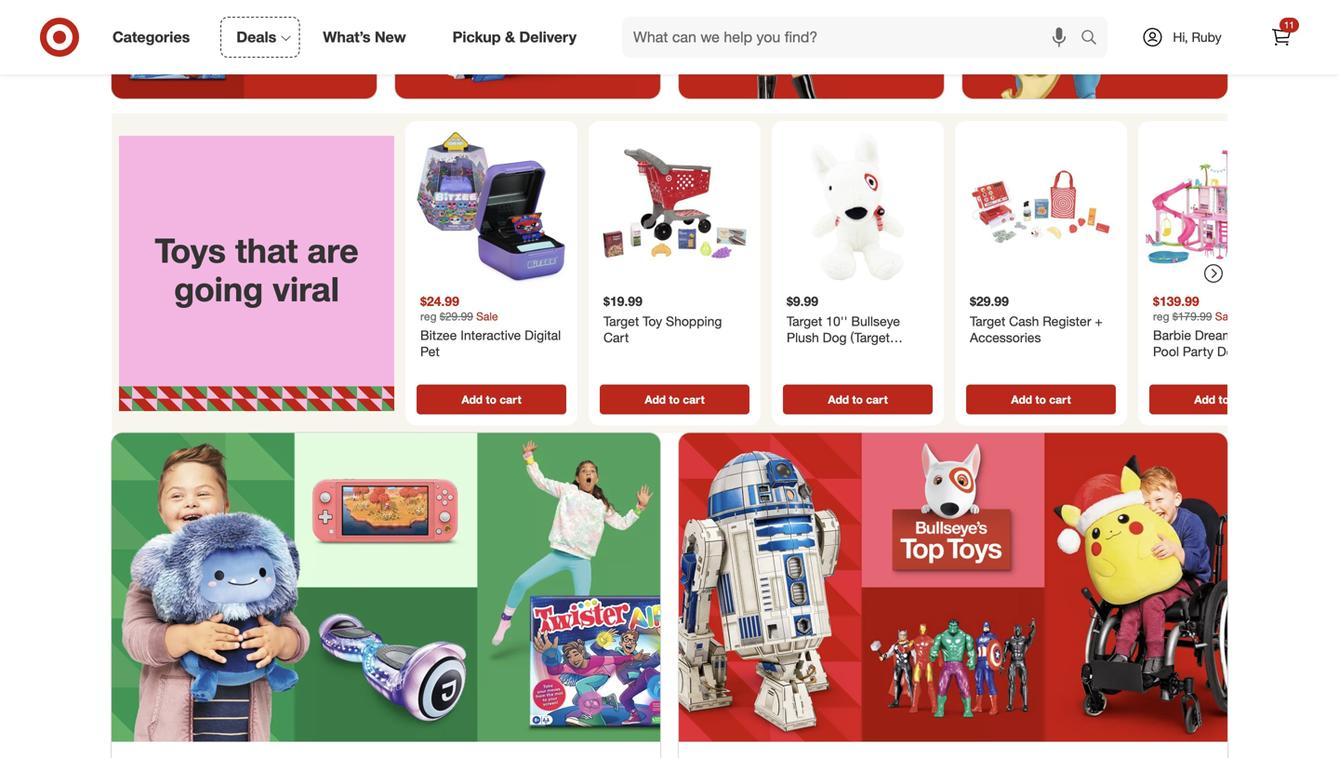 Task type: describe. For each thing, give the bounding box(es) containing it.
search
[[1072, 30, 1117, 48]]

ruby
[[1192, 29, 1222, 45]]

$24.99 reg $29.99 sale bitzee interactive digital pet
[[420, 293, 561, 360]]

&
[[505, 28, 515, 46]]

going
[[174, 268, 263, 309]]

What can we help you find? suggestions appear below search field
[[622, 17, 1086, 58]]

cart
[[604, 330, 629, 346]]

$19.99
[[604, 293, 643, 310]]

reg for $139.99
[[1153, 310, 1170, 323]]

$139.99 reg $179.99 sale
[[1153, 293, 1237, 323]]

add to cart button for bullseye
[[783, 385, 933, 415]]

cart for $24.99 reg $29.99 sale bitzee interactive digital pet
[[500, 393, 522, 407]]

11 link
[[1261, 17, 1302, 58]]

search button
[[1072, 17, 1117, 61]]

exclusive)
[[787, 346, 845, 362]]

toys
[[155, 230, 226, 271]]

pickup
[[453, 28, 501, 46]]

$29.99 inside $29.99 target cash register + accessories
[[970, 293, 1009, 310]]

5 to from the left
[[1219, 393, 1230, 407]]

delivery
[[519, 28, 577, 46]]

10''
[[826, 313, 848, 330]]

dog
[[823, 330, 847, 346]]

toys that are going viral
[[155, 230, 359, 309]]

what's
[[323, 28, 371, 46]]

bitzee interactive digital pet image
[[413, 129, 570, 286]]

sale for $24.99
[[476, 310, 498, 323]]

pickup & delivery link
[[437, 17, 600, 58]]

$139.99
[[1153, 293, 1200, 310]]

plush
[[787, 330, 819, 346]]

$9.99
[[787, 293, 819, 310]]

$24.99
[[420, 293, 459, 310]]

what's new
[[323, 28, 406, 46]]

add to cart for sale
[[462, 393, 522, 407]]

to for shopping
[[669, 393, 680, 407]]

hi,
[[1173, 29, 1188, 45]]

pet
[[420, 343, 440, 360]]

barbie dreamhouse pool party doll house with 75+ pc, 3 story slide image
[[1146, 129, 1303, 286]]

$179.99
[[1173, 310, 1212, 323]]

hi, ruby
[[1173, 29, 1222, 45]]

+
[[1095, 313, 1103, 330]]

viral
[[273, 268, 339, 309]]

add to cart for register
[[1011, 393, 1071, 407]]

add for $29.99 target cash register + accessories
[[1011, 393, 1033, 407]]

register
[[1043, 313, 1092, 330]]

reg for $24.99
[[420, 310, 437, 323]]

add to cart button for register
[[966, 385, 1116, 415]]

5 cart from the left
[[1233, 393, 1255, 407]]



Task type: vqa. For each thing, say whether or not it's contained in the screenshot.
Low Fence
no



Task type: locate. For each thing, give the bounding box(es) containing it.
add to cart button down $179.99
[[1150, 385, 1299, 415]]

3 add from the left
[[828, 393, 849, 407]]

that
[[235, 230, 298, 271]]

2 add to cart from the left
[[645, 393, 705, 407]]

(target
[[851, 330, 890, 346]]

bullseye
[[851, 313, 900, 330]]

target down $19.99
[[604, 313, 639, 330]]

categories link
[[97, 17, 213, 58]]

cart for $9.99 target 10'' bullseye plush dog (target exclusive)
[[866, 393, 888, 407]]

$29.99 up accessories
[[970, 293, 1009, 310]]

add to cart down shopping
[[645, 393, 705, 407]]

target 10'' bullseye plush dog (target exclusive) image
[[779, 129, 937, 286]]

accessories
[[970, 330, 1041, 346]]

what's new link
[[307, 17, 429, 58]]

reg
[[420, 310, 437, 323], [1153, 310, 1170, 323]]

new
[[375, 28, 406, 46]]

shopping
[[666, 313, 722, 330]]

3 add to cart from the left
[[828, 393, 888, 407]]

add down exclusive)
[[828, 393, 849, 407]]

bitzee
[[420, 327, 457, 343]]

$29.99
[[970, 293, 1009, 310], [440, 310, 473, 323]]

add to cart button
[[417, 385, 566, 415], [600, 385, 750, 415], [783, 385, 933, 415], [966, 385, 1116, 415], [1150, 385, 1299, 415]]

add to cart button for sale
[[417, 385, 566, 415]]

sale for $139.99
[[1216, 310, 1237, 323]]

deals
[[236, 28, 276, 46]]

reg up "bitzee"
[[420, 310, 437, 323]]

add to cart down interactive
[[462, 393, 522, 407]]

4 to from the left
[[1036, 393, 1046, 407]]

5 add from the left
[[1195, 393, 1216, 407]]

1 add to cart button from the left
[[417, 385, 566, 415]]

5 add to cart button from the left
[[1150, 385, 1299, 415]]

target cash register + accessories image
[[963, 129, 1120, 286]]

toy
[[643, 313, 662, 330]]

reg inside $24.99 reg $29.99 sale bitzee interactive digital pet
[[420, 310, 437, 323]]

categories
[[113, 28, 190, 46]]

3 to from the left
[[852, 393, 863, 407]]

1 horizontal spatial $29.99
[[970, 293, 1009, 310]]

to for sale
[[486, 393, 497, 407]]

$29.99 up "bitzee"
[[440, 310, 473, 323]]

cart for $29.99 target cash register + accessories
[[1049, 393, 1071, 407]]

add for $9.99 target 10'' bullseye plush dog (target exclusive)
[[828, 393, 849, 407]]

5 add to cart from the left
[[1195, 393, 1255, 407]]

2 cart from the left
[[683, 393, 705, 407]]

0 horizontal spatial $29.99
[[440, 310, 473, 323]]

reg left $179.99
[[1153, 310, 1170, 323]]

target down the $9.99
[[787, 313, 823, 330]]

reg inside $139.99 reg $179.99 sale
[[1153, 310, 1170, 323]]

add
[[462, 393, 483, 407], [645, 393, 666, 407], [828, 393, 849, 407], [1011, 393, 1033, 407], [1195, 393, 1216, 407]]

target for target cash register + accessories
[[970, 313, 1006, 330]]

1 to from the left
[[486, 393, 497, 407]]

sale
[[476, 310, 498, 323], [1216, 310, 1237, 323]]

digital
[[525, 327, 561, 343]]

target left cash
[[970, 313, 1006, 330]]

4 add from the left
[[1011, 393, 1033, 407]]

add to cart button down interactive
[[417, 385, 566, 415]]

add to cart down exclusive)
[[828, 393, 888, 407]]

to for bullseye
[[852, 393, 863, 407]]

add to cart down $179.99
[[1195, 393, 1255, 407]]

3 cart from the left
[[866, 393, 888, 407]]

pickup & delivery
[[453, 28, 577, 46]]

$29.99 target cash register + accessories
[[970, 293, 1103, 346]]

1 reg from the left
[[420, 310, 437, 323]]

2 add to cart button from the left
[[600, 385, 750, 415]]

add to cart down accessories
[[1011, 393, 1071, 407]]

sale right $179.99
[[1216, 310, 1237, 323]]

target inside $19.99 target toy shopping cart
[[604, 313, 639, 330]]

add down accessories
[[1011, 393, 1033, 407]]

add for $24.99 reg $29.99 sale bitzee interactive digital pet
[[462, 393, 483, 407]]

1 horizontal spatial target
[[787, 313, 823, 330]]

1 add to cart from the left
[[462, 393, 522, 407]]

0 horizontal spatial reg
[[420, 310, 437, 323]]

2 add from the left
[[645, 393, 666, 407]]

add down toy
[[645, 393, 666, 407]]

2 reg from the left
[[1153, 310, 1170, 323]]

add down $179.99
[[1195, 393, 1216, 407]]

2 to from the left
[[669, 393, 680, 407]]

4 add to cart from the left
[[1011, 393, 1071, 407]]

to
[[486, 393, 497, 407], [669, 393, 680, 407], [852, 393, 863, 407], [1036, 393, 1046, 407], [1219, 393, 1230, 407]]

1 sale from the left
[[476, 310, 498, 323]]

deals link
[[221, 17, 300, 58]]

$29.99 inside $24.99 reg $29.99 sale bitzee interactive digital pet
[[440, 310, 473, 323]]

add down interactive
[[462, 393, 483, 407]]

cash
[[1009, 313, 1039, 330]]

sale up interactive
[[476, 310, 498, 323]]

carousel region
[[112, 114, 1311, 433]]

to for register
[[1036, 393, 1046, 407]]

add to cart for shopping
[[645, 393, 705, 407]]

2 horizontal spatial target
[[970, 313, 1006, 330]]

2 sale from the left
[[1216, 310, 1237, 323]]

add for $19.99 target toy shopping cart
[[645, 393, 666, 407]]

are
[[307, 230, 359, 271]]

target for target 10'' bullseye plush dog (target exclusive)
[[787, 313, 823, 330]]

4 add to cart button from the left
[[966, 385, 1116, 415]]

interactive
[[461, 327, 521, 343]]

1 add from the left
[[462, 393, 483, 407]]

3 target from the left
[[970, 313, 1006, 330]]

0 horizontal spatial sale
[[476, 310, 498, 323]]

cart
[[500, 393, 522, 407], [683, 393, 705, 407], [866, 393, 888, 407], [1049, 393, 1071, 407], [1233, 393, 1255, 407]]

target inside $29.99 target cash register + accessories
[[970, 313, 1006, 330]]

sale inside $24.99 reg $29.99 sale bitzee interactive digital pet
[[476, 310, 498, 323]]

$9.99 target 10'' bullseye plush dog (target exclusive)
[[787, 293, 900, 362]]

1 target from the left
[[604, 313, 639, 330]]

add to cart for bullseye
[[828, 393, 888, 407]]

1 cart from the left
[[500, 393, 522, 407]]

$19.99 target toy shopping cart
[[604, 293, 722, 346]]

target toy shopping cart image
[[596, 129, 753, 286]]

1 horizontal spatial sale
[[1216, 310, 1237, 323]]

cart for $19.99 target toy shopping cart
[[683, 393, 705, 407]]

3 add to cart button from the left
[[783, 385, 933, 415]]

4 cart from the left
[[1049, 393, 1071, 407]]

2 target from the left
[[787, 313, 823, 330]]

add to cart button for shopping
[[600, 385, 750, 415]]

target
[[604, 313, 639, 330], [787, 313, 823, 330], [970, 313, 1006, 330]]

add to cart button down accessories
[[966, 385, 1116, 415]]

target for target toy shopping cart
[[604, 313, 639, 330]]

target inside $9.99 target 10'' bullseye plush dog (target exclusive)
[[787, 313, 823, 330]]

0 horizontal spatial target
[[604, 313, 639, 330]]

11
[[1284, 19, 1295, 31]]

1 horizontal spatial reg
[[1153, 310, 1170, 323]]

add to cart button down shopping
[[600, 385, 750, 415]]

sale inside $139.99 reg $179.99 sale
[[1216, 310, 1237, 323]]

add to cart
[[462, 393, 522, 407], [645, 393, 705, 407], [828, 393, 888, 407], [1011, 393, 1071, 407], [1195, 393, 1255, 407]]

add to cart button down exclusive)
[[783, 385, 933, 415]]



